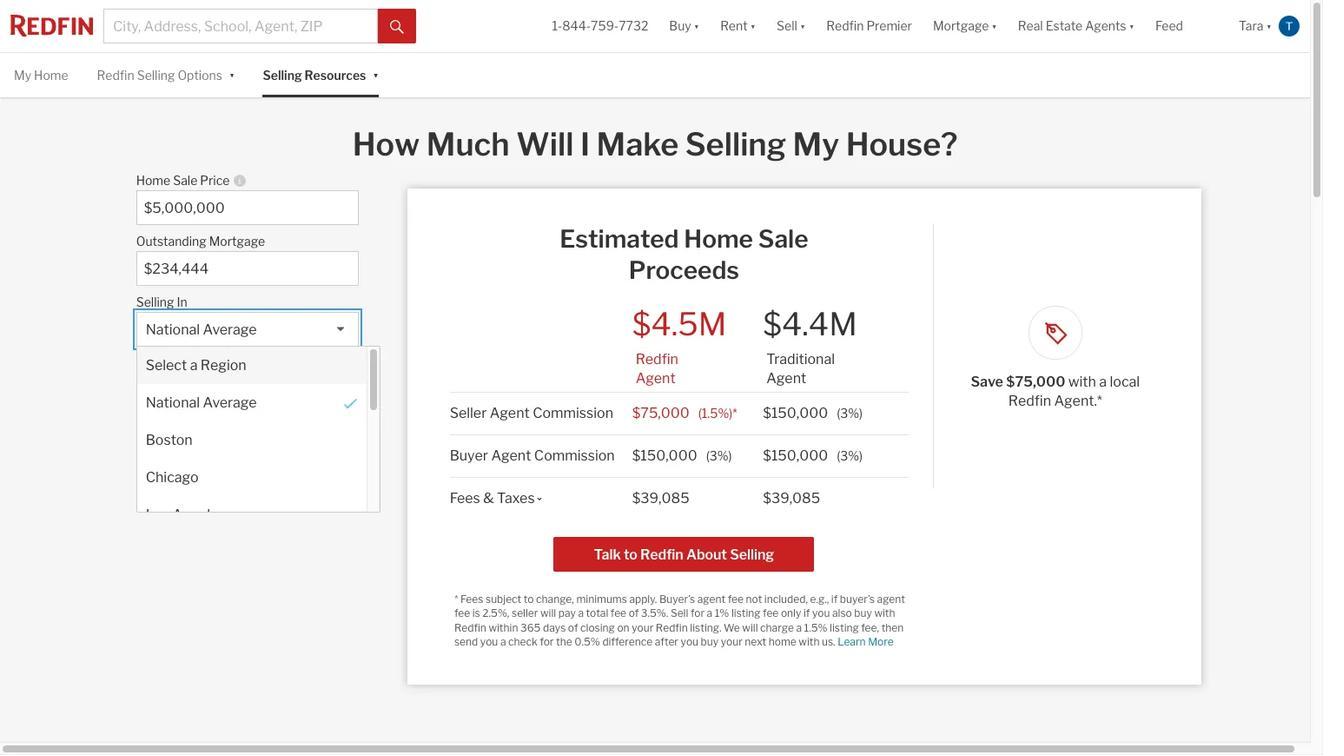 Task type: vqa. For each thing, say whether or not it's contained in the screenshot.
"bank"
no



Task type: describe. For each thing, give the bounding box(es) containing it.
within
[[489, 621, 518, 634]]

this calculator is not intended to replace a
[[136, 438, 346, 474]]

also
[[833, 607, 852, 620]]

talk to redfin about selling
[[594, 546, 775, 563]]

1-844-759-7732 link
[[552, 19, 649, 33]]

replace
[[136, 457, 184, 474]]

▾ inside real estate agents ▾ link
[[1130, 19, 1135, 33]]

region
[[201, 357, 247, 374]]

with inside with a local redfin agent.*
[[1069, 374, 1097, 390]]

1 horizontal spatial home
[[136, 173, 171, 188]]

City, Address, School, Agent, ZIP search field
[[103, 9, 378, 43]]

home for estimated home sale proceeds
[[684, 224, 754, 254]]

mortgage ▾ button
[[923, 0, 1008, 52]]

los
[[146, 507, 170, 523]]

commission for seller agent commission
[[533, 405, 614, 421]]

my home link
[[14, 53, 68, 98]]

feed button
[[1146, 0, 1229, 52]]

after
[[655, 636, 679, 649]]

sell ▾ button
[[767, 0, 816, 52]]

rent
[[721, 19, 748, 33]]

1-844-759-7732
[[552, 19, 649, 33]]

this
[[136, 438, 164, 455]]

buyer's
[[840, 593, 875, 606]]

boston
[[146, 432, 193, 449]]

real
[[1018, 19, 1044, 33]]

1 vertical spatial listing
[[830, 621, 859, 634]]

estate
[[1046, 19, 1083, 33]]

▾ inside rent ▾ dropdown button
[[751, 19, 756, 33]]

how much will i make selling my house?
[[353, 125, 958, 164]]

closing
[[581, 621, 615, 634]]

1 horizontal spatial for
[[691, 607, 705, 620]]

angeles
[[173, 507, 226, 523]]

only
[[781, 607, 802, 620]]

user photo image
[[1279, 16, 1300, 37]]

selling resources ▾
[[263, 66, 379, 83]]

will
[[516, 125, 574, 164]]

agent inside $4.5m redfin agent
[[636, 370, 676, 387]]

not inside this calculator is not intended to replace a
[[247, 438, 269, 455]]

learn more link
[[838, 636, 894, 649]]

redfin selling options link
[[97, 53, 222, 98]]

total
[[586, 607, 609, 620]]

1 horizontal spatial will
[[743, 621, 758, 634]]

national for select
[[146, 395, 200, 411]]

to inside * fees subject to change, minimums apply. buyer's agent fee not included, e.g., if buyer's agent fee is 2.5%, seller will pay a total fee of 3.5%. sell for a 1% listing fee only if you also buy with redfin within 365 days of closing on your redfin listing. we will charge a 1.5% listing fee, then send you a check for the 0.5% difference after you buy your next home with us.
[[524, 593, 534, 606]]

0 horizontal spatial will
[[541, 607, 556, 620]]

(3%) for $150,000
[[837, 448, 863, 463]]

agent inside '$4.4m traditional agent'
[[767, 370, 807, 387]]

sale for proceeds
[[233, 384, 261, 401]]

Home Sale Price text field
[[144, 200, 351, 217]]

about
[[687, 546, 727, 563]]

learn
[[838, 636, 866, 649]]

redfin inside $4.5m redfin agent
[[636, 351, 679, 367]]

1 vertical spatial my
[[793, 125, 840, 164]]

$150,000 for $150,000
[[763, 447, 829, 464]]

buyer
[[450, 447, 488, 464]]

buyer's
[[660, 593, 696, 606]]

selling in
[[136, 295, 187, 310]]

redfin up after
[[656, 621, 688, 634]]

(1.5%)
[[699, 406, 733, 420]]

options
[[178, 68, 222, 83]]

fees inside * fees subject to change, minimums apply. buyer's agent fee not included, e.g., if buyer's agent fee is 2.5%, seller will pay a total fee of 3.5%. sell for a 1% listing fee only if you also buy with redfin within 365 days of closing on your redfin listing. we will charge a 1.5% listing fee, then send you a check for the 0.5% difference after you buy your next home with us.
[[461, 593, 484, 606]]

0 horizontal spatial mortgage
[[209, 234, 265, 249]]

▾ inside sell ▾ dropdown button
[[800, 19, 806, 33]]

real estate agents ▾ button
[[1008, 0, 1146, 52]]

agents
[[1086, 19, 1127, 33]]

select a region
[[146, 357, 247, 374]]

dialog containing select a region
[[136, 346, 381, 534]]

1 vertical spatial for
[[540, 636, 554, 649]]

in
[[177, 295, 187, 310]]

list box containing national average
[[136, 312, 381, 534]]

much
[[427, 125, 510, 164]]

learn more
[[838, 636, 894, 649]]

0 horizontal spatial my
[[14, 68, 31, 83]]

selling inside selling resources ▾
[[263, 68, 302, 83]]

included,
[[765, 593, 808, 606]]

how
[[353, 125, 420, 164]]

▾ inside redfin selling options ▾
[[229, 66, 235, 81]]

fee up charge
[[763, 607, 779, 620]]

i
[[581, 125, 590, 164]]

1%
[[715, 607, 730, 620]]

selling inside button
[[730, 546, 775, 563]]

proceeds inside estimated home sale proceeds
[[629, 256, 740, 285]]

outstanding mortgage
[[136, 234, 265, 249]]

redfin up send
[[455, 621, 487, 634]]

redfin premier button
[[816, 0, 923, 52]]

$4.5m
[[632, 305, 727, 344]]

a down only
[[797, 621, 802, 634]]

1 vertical spatial of
[[568, 621, 578, 634]]

proceeds inside "calculate sale proceeds" button
[[264, 384, 327, 401]]

selling inside redfin selling options ▾
[[137, 68, 175, 83]]

seller
[[450, 405, 487, 421]]

estimate
[[280, 457, 338, 474]]

chicago
[[146, 470, 199, 486]]

(3%) for $75,000
[[837, 406, 863, 420]]

844-
[[563, 19, 591, 33]]

estimated home sale proceeds
[[560, 224, 809, 285]]

traditional
[[767, 351, 835, 367]]

buyer agent commission
[[450, 447, 615, 464]]

redfin inside redfin selling options ▾
[[97, 68, 134, 83]]

us.
[[822, 636, 836, 649]]

real estate agents ▾
[[1018, 19, 1135, 33]]

rent ▾ button
[[710, 0, 767, 52]]

▾ inside buy ▾ dropdown button
[[694, 19, 700, 33]]

seller agent commission
[[450, 405, 614, 421]]

subject
[[486, 593, 522, 606]]

fees & taxes
[[450, 490, 535, 507]]

a inside dialog
[[190, 357, 198, 374]]

the
[[556, 636, 572, 649]]

1 horizontal spatial if
[[832, 593, 838, 606]]

national average element
[[137, 384, 367, 422]]

a down within
[[501, 636, 506, 649]]

select
[[146, 357, 187, 374]]

taxes
[[497, 490, 535, 507]]

is inside * fees subject to change, minimums apply. buyer's agent fee not included, e.g., if buyer's agent fee is 2.5%, seller will pay a total fee of 3.5%. sell for a 1% listing fee only if you also buy with redfin within 365 days of closing on your redfin listing. we will charge a 1.5% listing fee, then send you a check for the 0.5% difference after you buy your next home with us.
[[473, 607, 480, 620]]

minimums
[[577, 593, 627, 606]]

agent right buyer
[[491, 447, 531, 464]]

professional estimate
[[198, 457, 338, 474]]

redfin inside button
[[827, 19, 864, 33]]

Outstanding Mortgage text field
[[144, 261, 351, 277]]

to inside this calculator is not intended to replace a
[[332, 438, 346, 455]]

commission for buyer agent commission
[[534, 447, 615, 464]]

1 vertical spatial with
[[875, 607, 896, 620]]

$4.4m traditional agent
[[763, 305, 858, 387]]

real estate agents ▾ link
[[1018, 0, 1135, 52]]

difference
[[603, 636, 653, 649]]

home
[[769, 636, 797, 649]]

redfin selling options ▾
[[97, 66, 235, 83]]

selling resources link
[[263, 53, 366, 98]]

1-
[[552, 19, 563, 33]]



Task type: locate. For each thing, give the bounding box(es) containing it.
0 vertical spatial *
[[733, 406, 738, 420]]

1 horizontal spatial sell
[[777, 19, 798, 33]]

▾ right rent
[[751, 19, 756, 33]]

buy ▾
[[670, 19, 700, 33]]

commission
[[533, 405, 614, 421], [534, 447, 615, 464]]

redfin inside button
[[641, 546, 684, 563]]

redfin left "premier"
[[827, 19, 864, 33]]

0 vertical spatial to
[[332, 438, 346, 455]]

a
[[190, 357, 198, 374], [1100, 374, 1107, 390], [187, 457, 195, 474], [578, 607, 584, 620], [707, 607, 713, 620], [797, 621, 802, 634], [501, 636, 506, 649]]

mortgage up 'outstanding mortgage' text box
[[209, 234, 265, 249]]

1 horizontal spatial is
[[473, 607, 480, 620]]

▾ left real
[[992, 19, 998, 33]]

1 vertical spatial proceeds
[[264, 384, 327, 401]]

2 vertical spatial to
[[524, 593, 534, 606]]

2 horizontal spatial you
[[813, 607, 830, 620]]

1 horizontal spatial to
[[524, 593, 534, 606]]

we
[[724, 621, 740, 634]]

1 vertical spatial home
[[136, 173, 171, 188]]

listing.
[[690, 621, 722, 634]]

then
[[882, 621, 904, 634]]

▾ inside selling resources ▾
[[373, 66, 379, 81]]

commission down the seller agent commission
[[534, 447, 615, 464]]

for up listing.
[[691, 607, 705, 620]]

national inside national average element
[[146, 395, 200, 411]]

redfin inside with a local redfin agent.*
[[1009, 393, 1052, 410]]

0 vertical spatial if
[[832, 593, 838, 606]]

sell down buyer's
[[671, 607, 689, 620]]

fees left &
[[450, 490, 480, 507]]

my home
[[14, 68, 68, 83]]

1 national from the top
[[146, 322, 200, 338]]

talk
[[594, 546, 621, 563]]

home
[[34, 68, 68, 83], [136, 173, 171, 188], [684, 224, 754, 254]]

1 agent from the left
[[698, 593, 726, 606]]

mortgage left real
[[933, 19, 989, 33]]

your down 3.5%.
[[632, 621, 654, 634]]

* inside the $75,000 (1.5%) *
[[733, 406, 738, 420]]

seller
[[512, 607, 538, 620]]

tara ▾
[[1239, 19, 1272, 33]]

0 horizontal spatial your
[[632, 621, 654, 634]]

sale inside button
[[233, 384, 261, 401]]

1 horizontal spatial *
[[733, 406, 738, 420]]

0 horizontal spatial not
[[247, 438, 269, 455]]

▾ right 'resources'
[[373, 66, 379, 81]]

buy down listing.
[[701, 636, 719, 649]]

1 vertical spatial buy
[[701, 636, 719, 649]]

listing
[[732, 607, 761, 620], [830, 621, 859, 634]]

1 vertical spatial mortgage
[[209, 234, 265, 249]]

more
[[868, 636, 894, 649]]

average inside dialog
[[203, 395, 257, 411]]

0 vertical spatial will
[[541, 607, 556, 620]]

buy ▾ button
[[670, 0, 700, 52]]

national for selling
[[146, 322, 200, 338]]

2.5%,
[[483, 607, 510, 620]]

$75,000 up agent.*
[[1007, 374, 1066, 390]]

$4.5m redfin agent
[[632, 305, 727, 387]]

proceeds up $4.5m
[[629, 256, 740, 285]]

3.5%.
[[641, 607, 669, 620]]

selling in element
[[136, 286, 350, 312]]

national
[[146, 322, 200, 338], [146, 395, 200, 411]]

with down 1.5%
[[799, 636, 820, 649]]

▾ right tara
[[1267, 19, 1272, 33]]

7732
[[619, 19, 649, 33]]

calculator
[[167, 438, 231, 455]]

average down selling in element
[[203, 322, 257, 338]]

1 vertical spatial commission
[[534, 447, 615, 464]]

list box
[[136, 312, 381, 534]]

mortgage inside dropdown button
[[933, 19, 989, 33]]

premier
[[867, 19, 913, 33]]

is up professional
[[234, 438, 244, 455]]

1 horizontal spatial $75,000
[[1007, 374, 1066, 390]]

▾ right the buy
[[694, 19, 700, 33]]

e.g.,
[[811, 593, 829, 606]]

1 $39,085 from the left
[[632, 490, 690, 507]]

agent up 1%
[[698, 593, 726, 606]]

1 horizontal spatial not
[[746, 593, 763, 606]]

of down apply.
[[629, 607, 639, 620]]

1 vertical spatial will
[[743, 621, 758, 634]]

0 vertical spatial your
[[632, 621, 654, 634]]

to right "talk"
[[624, 546, 638, 563]]

1 horizontal spatial mortgage
[[933, 19, 989, 33]]

1 horizontal spatial with
[[875, 607, 896, 620]]

proceeds up intended
[[264, 384, 327, 401]]

0 horizontal spatial is
[[234, 438, 244, 455]]

0 horizontal spatial sell
[[671, 607, 689, 620]]

0 horizontal spatial listing
[[732, 607, 761, 620]]

national average inside dialog
[[146, 395, 257, 411]]

buy ▾ button
[[659, 0, 710, 52]]

1 national average from the top
[[146, 322, 257, 338]]

0 horizontal spatial sale
[[173, 173, 198, 188]]

rent ▾ button
[[721, 0, 756, 52]]

0 horizontal spatial buy
[[701, 636, 719, 649]]

not left included, on the right bottom of the page
[[746, 593, 763, 606]]

* inside * fees subject to change, minimums apply. buyer's agent fee not included, e.g., if buyer's agent fee is 2.5%, seller will pay a total fee of 3.5%. sell for a 1% listing fee only if you also buy with redfin within 365 days of closing on your redfin listing. we will charge a 1.5% listing fee, then send you a check for the 0.5% difference after you buy your next home with us.
[[455, 593, 458, 606]]

mortgage ▾ button
[[933, 0, 998, 52]]

agent down traditional
[[767, 370, 807, 387]]

national average for a
[[146, 395, 257, 411]]

0 vertical spatial not
[[247, 438, 269, 455]]

▾ inside mortgage ▾ dropdown button
[[992, 19, 998, 33]]

for down days
[[540, 636, 554, 649]]

charge
[[761, 621, 794, 634]]

save
[[971, 374, 1004, 390]]

1.5%
[[804, 621, 828, 634]]

intended
[[272, 438, 329, 455]]

with
[[1069, 374, 1097, 390], [875, 607, 896, 620], [799, 636, 820, 649]]

0 horizontal spatial $75,000
[[632, 405, 690, 421]]

with up then on the bottom right
[[875, 607, 896, 620]]

0 vertical spatial $75,000
[[1007, 374, 1066, 390]]

agent right seller
[[490, 405, 530, 421]]

outstanding mortgage element
[[136, 225, 350, 251]]

1 vertical spatial if
[[804, 607, 810, 620]]

a right pay on the left bottom of page
[[578, 607, 584, 620]]

1 vertical spatial national
[[146, 395, 200, 411]]

resources
[[305, 68, 366, 83]]

listing down 'also'
[[830, 621, 859, 634]]

0 vertical spatial buy
[[855, 607, 873, 620]]

send
[[455, 636, 478, 649]]

1 horizontal spatial your
[[721, 636, 743, 649]]

a down calculator at left bottom
[[187, 457, 195, 474]]

buy
[[855, 607, 873, 620], [701, 636, 719, 649]]

national average down select a region
[[146, 395, 257, 411]]

0 horizontal spatial of
[[568, 621, 578, 634]]

1 horizontal spatial buy
[[855, 607, 873, 620]]

0 horizontal spatial for
[[540, 636, 554, 649]]

will up days
[[541, 607, 556, 620]]

to
[[332, 438, 346, 455], [624, 546, 638, 563], [524, 593, 534, 606]]

0 vertical spatial sell
[[777, 19, 798, 33]]

▾ right the agents
[[1130, 19, 1135, 33]]

if right the "e.g.,"
[[832, 593, 838, 606]]

1 horizontal spatial of
[[629, 607, 639, 620]]

apply.
[[630, 593, 657, 606]]

fee up 1%
[[728, 593, 744, 606]]

national average for in
[[146, 322, 257, 338]]

$150,000 (3%) for $75,000
[[763, 405, 863, 421]]

2 agent from the left
[[877, 593, 906, 606]]

1 vertical spatial fees
[[461, 593, 484, 606]]

2 horizontal spatial sale
[[759, 224, 809, 254]]

1 horizontal spatial my
[[793, 125, 840, 164]]

fee
[[728, 593, 744, 606], [455, 607, 470, 620], [611, 607, 627, 620], [763, 607, 779, 620]]

0 vertical spatial commission
[[533, 405, 614, 421]]

0 horizontal spatial with
[[799, 636, 820, 649]]

1 vertical spatial not
[[746, 593, 763, 606]]

you down listing.
[[681, 636, 699, 649]]

0 vertical spatial with
[[1069, 374, 1097, 390]]

1 vertical spatial $75,000
[[632, 405, 690, 421]]

commission up the buyer agent commission
[[533, 405, 614, 421]]

0 vertical spatial national average
[[146, 322, 257, 338]]

fee up on
[[611, 607, 627, 620]]

my
[[14, 68, 31, 83], [793, 125, 840, 164]]

listing up we
[[732, 607, 761, 620]]

1 horizontal spatial agent
[[877, 593, 906, 606]]

home for my home
[[34, 68, 68, 83]]

estimated
[[560, 224, 679, 254]]

0 horizontal spatial to
[[332, 438, 346, 455]]

of down pay on the left bottom of page
[[568, 621, 578, 634]]

calculate
[[169, 384, 230, 401]]

0 vertical spatial home
[[34, 68, 68, 83]]

buy
[[670, 19, 692, 33]]

0 horizontal spatial *
[[455, 593, 458, 606]]

your
[[632, 621, 654, 634], [721, 636, 743, 649]]

redfin
[[827, 19, 864, 33], [97, 68, 134, 83], [636, 351, 679, 367], [1009, 393, 1052, 410], [641, 546, 684, 563], [455, 621, 487, 634], [656, 621, 688, 634]]

average for selling in
[[203, 322, 257, 338]]

0 vertical spatial mortgage
[[933, 19, 989, 33]]

feed
[[1156, 19, 1184, 33]]

days
[[543, 621, 566, 634]]

1 vertical spatial average
[[203, 395, 257, 411]]

national average
[[146, 322, 257, 338], [146, 395, 257, 411]]

fees up 2.5%,
[[461, 593, 484, 606]]

2 national average from the top
[[146, 395, 257, 411]]

1 horizontal spatial $39,085
[[763, 490, 821, 507]]

local
[[1110, 374, 1141, 390]]

not up professional estimate
[[247, 438, 269, 455]]

a left local
[[1100, 374, 1107, 390]]

0 vertical spatial proceeds
[[629, 256, 740, 285]]

$150,000 for $75,000
[[763, 405, 829, 421]]

national up boston
[[146, 395, 200, 411]]

1 horizontal spatial sale
[[233, 384, 261, 401]]

with a local redfin agent.*
[[1009, 374, 1141, 410]]

sale for price
[[173, 173, 198, 188]]

365
[[521, 621, 541, 634]]

is
[[234, 438, 244, 455], [473, 607, 480, 620]]

submit search image
[[390, 20, 404, 34]]

2 horizontal spatial home
[[684, 224, 754, 254]]

is inside this calculator is not intended to replace a
[[234, 438, 244, 455]]

0 vertical spatial of
[[629, 607, 639, 620]]

tara
[[1239, 19, 1264, 33]]

&
[[483, 490, 494, 507]]

0 horizontal spatial you
[[480, 636, 498, 649]]

a inside this calculator is not intended to replace a
[[187, 457, 195, 474]]

to inside button
[[624, 546, 638, 563]]

0 horizontal spatial agent
[[698, 593, 726, 606]]

agent up then on the bottom right
[[877, 593, 906, 606]]

0 horizontal spatial if
[[804, 607, 810, 620]]

you down the "e.g.,"
[[813, 607, 830, 620]]

0 vertical spatial fees
[[450, 490, 480, 507]]

with up agent.*
[[1069, 374, 1097, 390]]

rent ▾
[[721, 19, 756, 33]]

▾ right options
[[229, 66, 235, 81]]

(3%)
[[837, 406, 863, 420], [706, 448, 732, 463], [837, 448, 863, 463]]

1 vertical spatial national average
[[146, 395, 257, 411]]

outstanding
[[136, 234, 207, 249]]

redfin right 'my home'
[[97, 68, 134, 83]]

buy down buyer's
[[855, 607, 873, 620]]

0 vertical spatial my
[[14, 68, 31, 83]]

average down the region
[[203, 395, 257, 411]]

agent.*
[[1055, 393, 1103, 410]]

to up estimate on the bottom of the page
[[332, 438, 346, 455]]

1 horizontal spatial listing
[[830, 621, 859, 634]]

0 vertical spatial for
[[691, 607, 705, 620]]

2 national from the top
[[146, 395, 200, 411]]

change,
[[536, 593, 574, 606]]

mortgage
[[933, 19, 989, 33], [209, 234, 265, 249]]

los angeles
[[146, 507, 226, 523]]

1 horizontal spatial you
[[681, 636, 699, 649]]

dialog
[[136, 346, 381, 534]]

your down we
[[721, 636, 743, 649]]

save $75,000
[[971, 374, 1069, 390]]

0 vertical spatial national
[[146, 322, 200, 338]]

0 vertical spatial listing
[[732, 607, 761, 620]]

if right only
[[804, 607, 810, 620]]

sell ▾ button
[[777, 0, 806, 52]]

a inside with a local redfin agent.*
[[1100, 374, 1107, 390]]

you down within
[[480, 636, 498, 649]]

0 horizontal spatial proceeds
[[264, 384, 327, 401]]

sell inside * fees subject to change, minimums apply. buyer's agent fee not included, e.g., if buyer's agent fee is 2.5%, seller will pay a total fee of 3.5%. sell for a 1% listing fee only if you also buy with redfin within 365 days of closing on your redfin listing. we will charge a 1.5% listing fee, then send you a check for the 0.5% difference after you buy your next home with us.
[[671, 607, 689, 620]]

2 horizontal spatial with
[[1069, 374, 1097, 390]]

average for select a region
[[203, 395, 257, 411]]

$75,000 (1.5%) *
[[632, 405, 738, 421]]

will up the next
[[743, 621, 758, 634]]

2 average from the top
[[203, 395, 257, 411]]

1 horizontal spatial proceeds
[[629, 256, 740, 285]]

1 vertical spatial sale
[[759, 224, 809, 254]]

a right select
[[190, 357, 198, 374]]

sell right rent ▾
[[777, 19, 798, 33]]

1 vertical spatial is
[[473, 607, 480, 620]]

a left 1%
[[707, 607, 713, 620]]

2 horizontal spatial to
[[624, 546, 638, 563]]

0 vertical spatial is
[[234, 438, 244, 455]]

▾ right rent ▾
[[800, 19, 806, 33]]

redfin left about
[[641, 546, 684, 563]]

2 $39,085 from the left
[[763, 490, 821, 507]]

will
[[541, 607, 556, 620], [743, 621, 758, 634]]

759-
[[591, 19, 619, 33]]

not inside * fees subject to change, minimums apply. buyer's agent fee not included, e.g., if buyer's agent fee is 2.5%, seller will pay a total fee of 3.5%. sell for a 1% listing fee only if you also buy with redfin within 365 days of closing on your redfin listing. we will charge a 1.5% listing fee, then send you a check for the 0.5% difference after you buy your next home with us.
[[746, 593, 763, 606]]

2 vertical spatial home
[[684, 224, 754, 254]]

to up seller
[[524, 593, 534, 606]]

1 vertical spatial sell
[[671, 607, 689, 620]]

professional
[[198, 457, 278, 474]]

sale inside estimated home sale proceeds
[[759, 224, 809, 254]]

redfin down save $75,000
[[1009, 393, 1052, 410]]

1 vertical spatial to
[[624, 546, 638, 563]]

national down in
[[146, 322, 200, 338]]

1 vertical spatial your
[[721, 636, 743, 649]]

check
[[508, 636, 538, 649]]

redfin down $4.5m
[[636, 351, 679, 367]]

2 vertical spatial sale
[[233, 384, 261, 401]]

0 vertical spatial sale
[[173, 173, 198, 188]]

agent up the $75,000 (1.5%) *
[[636, 370, 676, 387]]

2 vertical spatial with
[[799, 636, 820, 649]]

home inside estimated home sale proceeds
[[684, 224, 754, 254]]

$4.4m
[[763, 305, 858, 344]]

$75,000 left (1.5%)
[[632, 405, 690, 421]]

fee up send
[[455, 607, 470, 620]]

▾
[[694, 19, 700, 33], [751, 19, 756, 33], [800, 19, 806, 33], [992, 19, 998, 33], [1130, 19, 1135, 33], [1267, 19, 1272, 33], [229, 66, 235, 81], [373, 66, 379, 81]]

mortgage ▾
[[933, 19, 998, 33]]

price
[[200, 173, 230, 188]]

calculate sale proceeds
[[169, 384, 327, 401]]

0.5%
[[575, 636, 600, 649]]

$75,000
[[1007, 374, 1066, 390], [632, 405, 690, 421]]

national average down in
[[146, 322, 257, 338]]

is left 2.5%,
[[473, 607, 480, 620]]

1 average from the top
[[203, 322, 257, 338]]

1 vertical spatial *
[[455, 593, 458, 606]]

0 vertical spatial average
[[203, 322, 257, 338]]

0 horizontal spatial home
[[34, 68, 68, 83]]

sell inside dropdown button
[[777, 19, 798, 33]]

$150,000 (3%) for $150,000
[[763, 447, 863, 464]]

$150,000
[[763, 405, 829, 421], [632, 447, 698, 464], [763, 447, 829, 464]]



